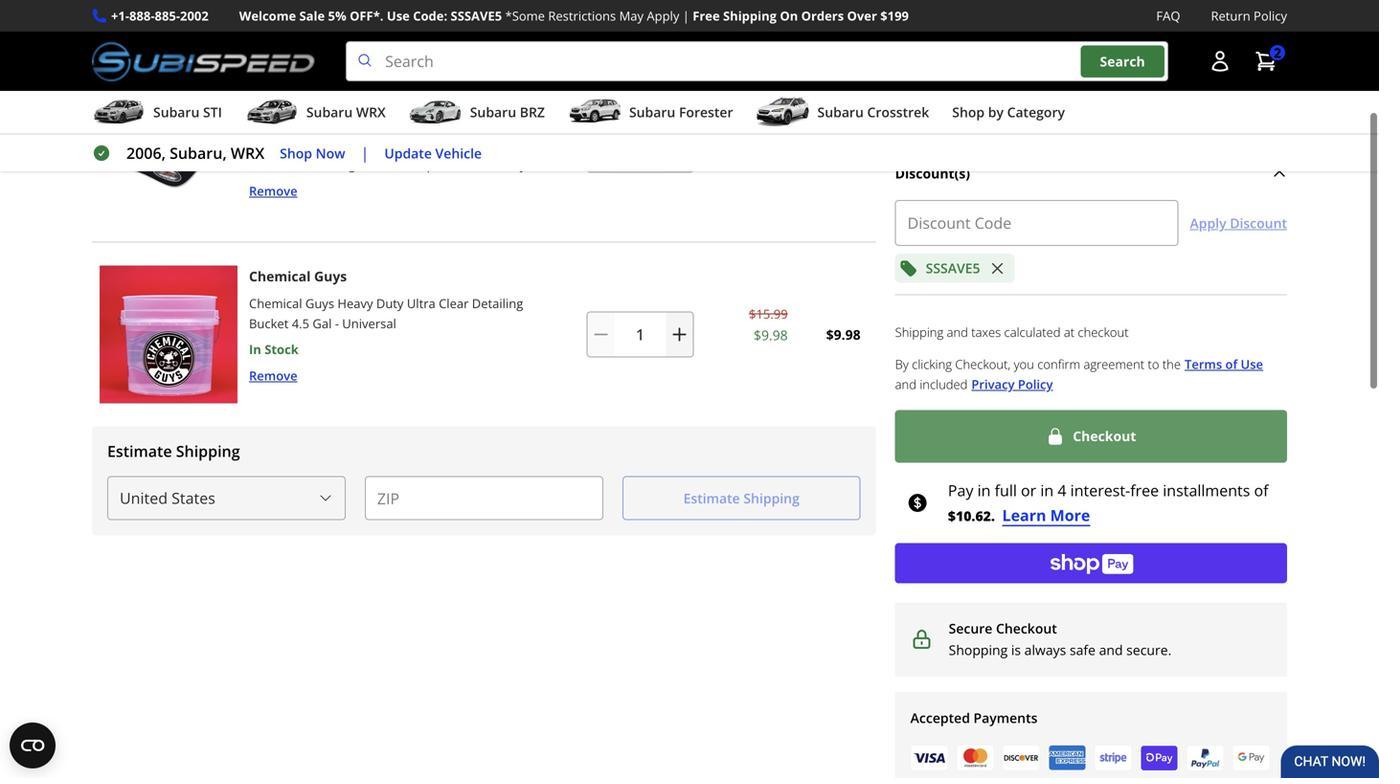 Task type: locate. For each thing, give the bounding box(es) containing it.
+1-888-885-2002 link
[[111, 6, 209, 26]]

wrx down a subaru wrx thumbnail image
[[231, 143, 265, 163]]

1 vertical spatial free
[[1178, 26, 1207, 45]]

remove down bucket
[[249, 367, 298, 384]]

1 horizontal spatial use
[[1241, 356, 1264, 373]]

performance up subaru wrx
[[276, 83, 363, 101]]

0 horizontal spatial at
[[1064, 324, 1075, 341]]

off*.
[[350, 7, 384, 24]]

subaru brz button
[[409, 95, 545, 133]]

of inside pay in full or in 4 interest-free installments of $10.62 . learn more
[[1254, 480, 1269, 501]]

and right safe
[[1099, 641, 1123, 660]]

gal
[[313, 315, 332, 332]]

now
[[316, 144, 345, 162]]

buy with shop pay image
[[1049, 553, 1134, 575]]

2006, subaru, wrx
[[126, 143, 265, 163]]

checkout
[[1213, 59, 1272, 77], [1073, 427, 1137, 446], [996, 620, 1057, 638]]

subaru crosstrek
[[818, 103, 929, 121]]

2 chemical from the top
[[249, 295, 302, 312]]

subaru crosstrek button
[[756, 95, 929, 133]]

2 horizontal spatial and
[[1099, 641, 1123, 660]]

1 chemical from the top
[[249, 267, 311, 286]]

in left 4
[[1041, 480, 1054, 501]]

2 horizontal spatial -
[[335, 315, 339, 332]]

remove inside iag performance iag performance iag miami logo embroidered flexfit cap - black - size s/m 0 in stock : average time to ship: 2 business days remove
[[249, 182, 298, 199]]

use right terms
[[1241, 356, 1264, 373]]

remove
[[249, 182, 298, 199], [249, 367, 298, 384]]

shipping up item price
[[723, 7, 777, 24]]

subaru right the a subaru crosstrek thumbnail image
[[818, 103, 864, 121]]

subaru left sti
[[153, 103, 200, 121]]

0 vertical spatial at
[[1198, 59, 1210, 77]]

return policy link
[[1211, 6, 1287, 26]]

1 vertical spatial sssave5
[[926, 259, 980, 277]]

1 horizontal spatial to
[[1148, 356, 1160, 373]]

stock inside iag performance iag performance iag miami logo embroidered flexfit cap - black - size s/m 0 in stock : average time to ship: 2 business days remove
[[275, 156, 309, 174]]

0 horizontal spatial |
[[361, 143, 369, 163]]

the
[[1163, 356, 1181, 373]]

a subaru crosstrek thumbnail image image
[[756, 98, 810, 127]]

to inside by clicking checkout, you confirm agreement to the terms of use and included privacy policy
[[1148, 356, 1160, 373]]

of right terms
[[1226, 356, 1238, 373]]

terms of use link
[[1185, 354, 1264, 375]]

-
[[275, 130, 279, 148], [316, 130, 320, 148], [335, 315, 339, 332]]

subaru left brz on the top left of the page
[[470, 103, 516, 121]]

1 vertical spatial use
[[1241, 356, 1264, 373]]

of right installments
[[1254, 480, 1269, 501]]

0 vertical spatial |
[[683, 7, 690, 24]]

guys
[[314, 267, 347, 286], [305, 295, 334, 312]]

shop
[[952, 103, 985, 121], [280, 144, 312, 162]]

at up confirm
[[1064, 324, 1075, 341]]

checkout up the is
[[996, 620, 1057, 638]]

shopping
[[949, 641, 1008, 660]]

shipping!
[[1211, 26, 1272, 45]]

1 vertical spatial remove
[[249, 367, 298, 384]]

1 vertical spatial stock
[[265, 341, 299, 358]]

0 vertical spatial wrx
[[356, 103, 386, 121]]

1 vertical spatial policy
[[1018, 376, 1053, 393]]

0 vertical spatial to
[[395, 156, 407, 174]]

and inside by clicking checkout, you confirm agreement to the terms of use and included privacy policy
[[895, 376, 917, 393]]

subaru wrx button
[[245, 95, 386, 133]]

free
[[693, 7, 720, 24], [1178, 26, 1207, 45]]

duty
[[376, 295, 404, 312]]

5 subaru from the left
[[818, 103, 864, 121]]

| right 'size'
[[361, 143, 369, 163]]

0 vertical spatial and
[[947, 324, 968, 341]]

in down bucket
[[249, 341, 261, 358]]

shipping and taxes calculated at checkout
[[895, 324, 1129, 341]]

1 vertical spatial wrx
[[231, 143, 265, 163]]

visa image
[[911, 745, 949, 772]]

wrx inside dropdown button
[[356, 103, 386, 121]]

detailing
[[472, 295, 523, 312]]

remove button for iag
[[249, 181, 298, 200]]

use inside by clicking checkout, you confirm agreement to the terms of use and included privacy policy
[[1241, 356, 1264, 373]]

0 vertical spatial guys
[[314, 267, 347, 286]]

2 horizontal spatial checkout
[[1213, 59, 1272, 77]]

order total
[[911, 99, 986, 117]]

to left 'the'
[[1148, 356, 1160, 373]]

0 vertical spatial in
[[259, 156, 272, 174]]

- right gal
[[335, 315, 339, 332]]

remove button down 0
[[249, 181, 298, 200]]

another
[[1049, 26, 1098, 45]]

shop now link
[[280, 142, 345, 164]]

wrx up 's/m'
[[356, 103, 386, 121]]

to right time at top left
[[395, 156, 407, 174]]

0 horizontal spatial wrx
[[231, 143, 265, 163]]

a subaru brz thumbnail image image
[[409, 98, 462, 127]]

Country Select button
[[107, 477, 346, 521]]

product
[[107, 28, 156, 46]]

and down by
[[895, 376, 917, 393]]

$199
[[881, 7, 909, 24]]

miami
[[375, 110, 411, 127]]

0 horizontal spatial sssave5
[[451, 7, 502, 24]]

0 vertical spatial chemical
[[249, 267, 311, 286]]

2 remove from the top
[[249, 367, 298, 384]]

shop left now
[[280, 144, 312, 162]]

and left taxes
[[947, 324, 968, 341]]

to inside iag performance iag performance iag miami logo embroidered flexfit cap - black - size s/m 0 in stock : average time to ship: 2 business days remove
[[395, 156, 407, 174]]

1 vertical spatial shop
[[280, 144, 312, 162]]

0 vertical spatial stock
[[275, 156, 309, 174]]

use
[[387, 7, 410, 24], [1241, 356, 1264, 373]]

3 subaru from the left
[[470, 103, 516, 121]]

privacy
[[972, 376, 1015, 393]]

subaru left forester
[[629, 103, 676, 121]]

1 horizontal spatial of
[[1254, 480, 1269, 501]]

1 horizontal spatial checkout
[[1073, 427, 1137, 446]]

2 right shipping!
[[1274, 43, 1282, 62]]

1 vertical spatial in
[[249, 341, 261, 358]]

- right "cap" at the left top of page
[[275, 130, 279, 148]]

stock
[[275, 156, 309, 174], [265, 341, 299, 358]]

secure checkout shopping is always safe and secure.
[[949, 620, 1172, 660]]

$9.98 down $15.99
[[754, 326, 788, 344]]

1 horizontal spatial and
[[947, 324, 968, 341]]

subaru up 'size'
[[306, 103, 353, 121]]

2002
[[180, 7, 209, 24]]

by
[[895, 356, 909, 373]]

at right calculated
[[1198, 59, 1210, 77]]

$15.99 $9.98
[[749, 306, 788, 344]]

search
[[1100, 52, 1145, 70]]

0 vertical spatial shop
[[952, 103, 985, 121]]

2 remove button from the top
[[249, 366, 298, 385]]

1 vertical spatial chemical
[[249, 295, 302, 312]]

remove button
[[249, 181, 298, 200], [249, 366, 298, 385]]

1 vertical spatial 2
[[441, 156, 448, 174]]

1 vertical spatial and
[[895, 376, 917, 393]]

subaru brz
[[470, 103, 545, 121]]

remove button down bucket
[[249, 366, 298, 385]]

open widget image
[[10, 723, 56, 769]]

policy up shipping!
[[1254, 7, 1287, 24]]

0 vertical spatial remove
[[249, 182, 298, 199]]

of inside by clicking checkout, you confirm agreement to the terms of use and included privacy policy
[[1226, 356, 1238, 373]]

faq link
[[1157, 6, 1181, 26]]

subaru for subaru wrx
[[306, 103, 353, 121]]

shop inside dropdown button
[[952, 103, 985, 121]]

0 horizontal spatial shop
[[280, 144, 312, 162]]

2006,
[[126, 143, 166, 163]]

1 vertical spatial to
[[1148, 356, 1160, 373]]

performance up black
[[273, 110, 348, 127]]

1 vertical spatial of
[[1254, 480, 1269, 501]]

1 horizontal spatial $9.98
[[826, 325, 861, 344]]

remove down 0
[[249, 182, 298, 199]]

s/m
[[349, 130, 372, 148]]

free right for
[[1178, 26, 1207, 45]]

0 horizontal spatial to
[[395, 156, 407, 174]]

None number field
[[587, 127, 694, 173], [587, 312, 694, 358], [587, 127, 694, 173], [587, 312, 694, 358]]

clicking
[[912, 356, 952, 373]]

0 horizontal spatial in
[[978, 480, 991, 501]]

total
[[953, 99, 986, 117]]

interest-
[[1071, 480, 1131, 501]]

free right apply
[[693, 7, 720, 24]]

privacy policy link
[[972, 375, 1053, 395]]

0 horizontal spatial -
[[275, 130, 279, 148]]

checkout down shipping!
[[1213, 59, 1272, 77]]

0 vertical spatial 2
[[1274, 43, 1282, 62]]

shipping up clicking in the top of the page
[[895, 324, 944, 341]]

stock down bucket
[[265, 341, 299, 358]]

1 horizontal spatial wrx
[[356, 103, 386, 121]]

1 horizontal spatial in
[[1041, 480, 1054, 501]]

installments
[[1163, 480, 1250, 501]]

1 horizontal spatial -
[[316, 130, 320, 148]]

amex image
[[1049, 745, 1087, 772]]

policy down you
[[1018, 376, 1053, 393]]

sssave5 up taxes
[[926, 259, 980, 277]]

sti
[[203, 103, 222, 121]]

1 remove button from the top
[[249, 181, 298, 200]]

1 remove from the top
[[249, 182, 298, 199]]

update vehicle button
[[384, 142, 482, 164]]

terms
[[1185, 356, 1222, 373]]

calculated at checkout
[[1129, 59, 1272, 77]]

clear
[[439, 295, 469, 312]]

iag performance iag performance iag miami logo embroidered flexfit cap - black - size s/m 0 in stock : average time to ship: 2 business days remove
[[249, 83, 560, 199]]

checkout up 'interest-'
[[1073, 427, 1137, 446]]

- inside chemical guys chemical guys heavy duty ultra clear detailing bucket 4.5 gal - universal in stock remove
[[335, 315, 339, 332]]

wrx
[[356, 103, 386, 121], [231, 143, 265, 163]]

taxes
[[972, 324, 1001, 341]]

remove button for chemical
[[249, 366, 298, 385]]

0 horizontal spatial free
[[693, 7, 720, 24]]

a subaru sti thumbnail image image
[[92, 98, 146, 127]]

2 vertical spatial and
[[1099, 641, 1123, 660]]

estimate shipping
[[107, 441, 240, 462]]

iag performance iag miami logo embroidered flexfit cap - black - size s/m link
[[249, 110, 560, 148]]

0 horizontal spatial use
[[387, 7, 410, 24]]

more
[[1051, 505, 1090, 526]]

1 vertical spatial remove button
[[249, 366, 298, 385]]

days
[[505, 156, 532, 174]]

0 horizontal spatial checkout
[[996, 620, 1057, 638]]

0 vertical spatial of
[[1226, 356, 1238, 373]]

1 vertical spatial checkout
[[1073, 427, 1137, 446]]

calculated
[[1129, 59, 1194, 77]]

shipping up order at the top right of page
[[911, 26, 965, 45]]

- left 'size'
[[316, 130, 320, 148]]

1 horizontal spatial shop
[[952, 103, 985, 121]]

use right the off*. at the left of page
[[387, 7, 410, 24]]

Zip text field
[[365, 477, 603, 521]]

welcome
[[239, 7, 296, 24]]

you
[[1014, 356, 1034, 373]]

888-
[[129, 7, 155, 24]]

sssave5 right code:
[[451, 7, 502, 24]]

| right apply
[[683, 7, 690, 24]]

a subaru wrx thumbnail image image
[[245, 98, 299, 127]]

1 horizontal spatial sssave5
[[926, 259, 980, 277]]

secure
[[949, 620, 993, 638]]

on
[[780, 7, 798, 24]]

subaru wrx
[[306, 103, 386, 121]]

0 vertical spatial checkout
[[1213, 59, 1272, 77]]

decrement image
[[591, 325, 611, 344]]

chemical
[[249, 267, 311, 286], [249, 295, 302, 312]]

guys up gal
[[305, 295, 334, 312]]

2 right ship: at the top
[[441, 156, 448, 174]]

guys up 'heavy'
[[314, 267, 347, 286]]

0 horizontal spatial and
[[895, 376, 917, 393]]

$10.62
[[948, 507, 991, 525]]

1 horizontal spatial 2
[[1274, 43, 1282, 62]]

search input field
[[346, 41, 1169, 82]]

0 vertical spatial remove button
[[249, 181, 298, 200]]

0 vertical spatial policy
[[1254, 7, 1287, 24]]

and
[[947, 324, 968, 341], [895, 376, 917, 393], [1099, 641, 1123, 660]]

included
[[920, 376, 968, 393]]

update vehicle
[[384, 144, 482, 162]]

0 horizontal spatial $9.98
[[754, 326, 788, 344]]

1 horizontal spatial policy
[[1254, 7, 1287, 24]]

0 horizontal spatial policy
[[1018, 376, 1053, 393]]

2 vertical spatial checkout
[[996, 620, 1057, 638]]

0 horizontal spatial 2
[[441, 156, 448, 174]]

shop left by
[[952, 103, 985, 121]]

in right 0
[[259, 156, 272, 174]]

0 horizontal spatial of
[[1226, 356, 1238, 373]]

in left 'full'
[[978, 480, 991, 501]]

1 subaru from the left
[[153, 103, 200, 121]]

2 subaru from the left
[[306, 103, 353, 121]]

stock down black
[[275, 156, 309, 174]]

4 subaru from the left
[[629, 103, 676, 121]]

$9.98 right the $15.99 $9.98
[[826, 325, 861, 344]]



Task type: describe. For each thing, give the bounding box(es) containing it.
welcome sale 5% off*. use code: sssave5 *some restrictions may apply | free shipping on orders over $199
[[239, 7, 909, 24]]

1 vertical spatial at
[[1064, 324, 1075, 341]]

size
[[323, 130, 346, 148]]

forester
[[679, 103, 733, 121]]

checkout,
[[955, 356, 1011, 373]]

a subaru forester thumbnail image image
[[568, 98, 622, 127]]

checkout
[[1078, 324, 1129, 341]]

checkout link
[[895, 411, 1287, 463]]

0 vertical spatial performance
[[276, 83, 363, 101]]

of for installments
[[1254, 480, 1269, 501]]

search button
[[1081, 45, 1165, 77]]

2 inside button
[[1274, 43, 1282, 62]]

quantity
[[587, 28, 642, 46]]

shoppay image
[[1141, 745, 1179, 773]]

+1-
[[111, 7, 129, 24]]

learn
[[1003, 505, 1047, 526]]

checkout inside secure checkout shopping is always safe and secure.
[[996, 620, 1057, 638]]

time
[[366, 156, 392, 174]]

1 vertical spatial performance
[[273, 110, 348, 127]]

accepted
[[911, 709, 970, 727]]

return
[[1211, 7, 1251, 24]]

brz
[[520, 103, 545, 121]]

average
[[316, 156, 362, 174]]

1 vertical spatial guys
[[305, 295, 334, 312]]

0 vertical spatial use
[[387, 7, 410, 24]]

ultra
[[407, 295, 436, 312]]

order
[[911, 99, 950, 117]]

chemical guys heavy duty ultra clear detailing bucket 4.5 gal - universal link
[[249, 295, 523, 332]]

1 vertical spatial |
[[361, 143, 369, 163]]

shipping up country select button on the left of page
[[176, 441, 240, 462]]

for
[[1156, 26, 1174, 45]]

confirm
[[1038, 356, 1081, 373]]

universal
[[342, 315, 396, 332]]

embroidered
[[446, 110, 522, 127]]

by clicking checkout, you confirm agreement to the terms of use and included privacy policy
[[895, 356, 1264, 393]]

policy inside return policy link
[[1254, 7, 1287, 24]]

subaru for subaru sti
[[153, 103, 200, 121]]

cap
[[249, 130, 271, 148]]

checkout inside button
[[1073, 427, 1137, 446]]

business
[[451, 156, 502, 174]]

stripe image
[[1095, 745, 1133, 772]]

Discount Code field
[[895, 200, 1179, 246]]

item
[[725, 28, 754, 46]]

bucket
[[249, 315, 289, 332]]

discount(s)
[[895, 164, 970, 183]]

subaru sti button
[[92, 95, 222, 133]]

- for guys
[[335, 315, 339, 332]]

subispeed logo image
[[92, 41, 315, 82]]

4.5
[[292, 315, 309, 332]]

1 horizontal spatial at
[[1198, 59, 1210, 77]]

button image
[[1209, 50, 1232, 73]]

subaru forester button
[[568, 95, 733, 133]]

orders
[[801, 7, 844, 24]]

in inside chemical guys chemical guys heavy duty ultra clear detailing bucket 4.5 gal - universal in stock remove
[[249, 341, 261, 358]]

return policy
[[1211, 7, 1287, 24]]

discover image
[[1003, 745, 1041, 772]]

2 in from the left
[[1041, 480, 1054, 501]]

safe
[[1070, 641, 1096, 660]]

subaru forester
[[629, 103, 733, 121]]

0
[[249, 156, 256, 174]]

paypal image
[[1187, 745, 1225, 773]]

subaru sti
[[153, 103, 222, 121]]

payments
[[974, 709, 1038, 727]]

country select image
[[318, 491, 333, 506]]

and inside secure checkout shopping is always safe and secure.
[[1099, 641, 1123, 660]]

spend
[[1006, 26, 1045, 45]]

price
[[757, 28, 788, 46]]

1 horizontal spatial free
[[1178, 26, 1207, 45]]

code:
[[413, 7, 448, 24]]

$
[[1102, 26, 1110, 45]]

subaru for subaru brz
[[470, 103, 516, 121]]

in inside iag performance iag performance iag miami logo embroidered flexfit cap - black - size s/m 0 in stock : average time to ship: 2 business days remove
[[259, 156, 272, 174]]

subaru for subaru crosstrek
[[818, 103, 864, 121]]

stock inside chemical guys chemical guys heavy duty ultra clear detailing bucket 4.5 gal - universal in stock remove
[[265, 341, 299, 358]]

of for terms
[[1226, 356, 1238, 373]]

over
[[847, 7, 877, 24]]

cheacc106 chemical guys heavy duty ultra clear detailing bucket 4.5 gal, image
[[100, 266, 238, 404]]

googlepay image
[[1233, 745, 1271, 773]]

checkout button
[[895, 411, 1287, 463]]

$9.98 inside the $15.99 $9.98
[[754, 326, 788, 344]]

remove inside chemical guys chemical guys heavy duty ultra clear detailing bucket 4.5 gal - universal in stock remove
[[249, 367, 298, 384]]

shop now
[[280, 144, 345, 162]]

- for performance
[[316, 130, 320, 148]]

is
[[1011, 641, 1021, 660]]

shop for shop now
[[280, 144, 312, 162]]

crosstrek
[[867, 103, 929, 121]]

1 in from the left
[[978, 480, 991, 501]]

increment image
[[670, 325, 689, 344]]

agreement
[[1084, 356, 1145, 373]]

2 inside iag performance iag performance iag miami logo embroidered flexfit cap - black - size s/m 0 in stock : average time to ship: 2 business days remove
[[441, 156, 448, 174]]

accepted payments
[[911, 709, 1038, 727]]

shop for shop by category
[[952, 103, 985, 121]]

pay
[[948, 480, 974, 501]]

sale
[[299, 7, 325, 24]]

subaru for subaru forester
[[629, 103, 676, 121]]

iag miami logo hat - iagiag-app-2064sm, image
[[100, 81, 238, 219]]

estimate shipping button
[[107, 441, 861, 462]]

always
[[1025, 641, 1066, 660]]

0 vertical spatial sssave5
[[451, 7, 502, 24]]

category
[[1007, 103, 1065, 121]]

chemical guys chemical guys heavy duty ultra clear detailing bucket 4.5 gal - universal in stock remove
[[249, 267, 523, 384]]

pay in full or in 4 interest-free installments of $10.62 . learn more
[[948, 480, 1269, 526]]

may
[[619, 7, 644, 24]]

restrictions
[[548, 7, 616, 24]]

vehicle
[[435, 144, 482, 162]]

apply
[[647, 7, 680, 24]]

shop by category
[[952, 103, 1065, 121]]

mastercard image
[[957, 745, 995, 772]]

by
[[988, 103, 1004, 121]]

0 vertical spatial free
[[693, 7, 720, 24]]

logo
[[414, 110, 442, 127]]

1 horizontal spatial |
[[683, 7, 690, 24]]

discount(s) button
[[895, 163, 1287, 185]]

policy inside by clicking checkout, you confirm agreement to the terms of use and included privacy policy
[[1018, 376, 1053, 393]]

flexfit
[[525, 110, 560, 127]]

total
[[829, 28, 861, 46]]

heavy
[[338, 295, 373, 312]]

learn more link
[[999, 505, 1090, 526]]



Task type: vqa. For each thing, say whether or not it's contained in the screenshot.
the wrx/sti interior image
no



